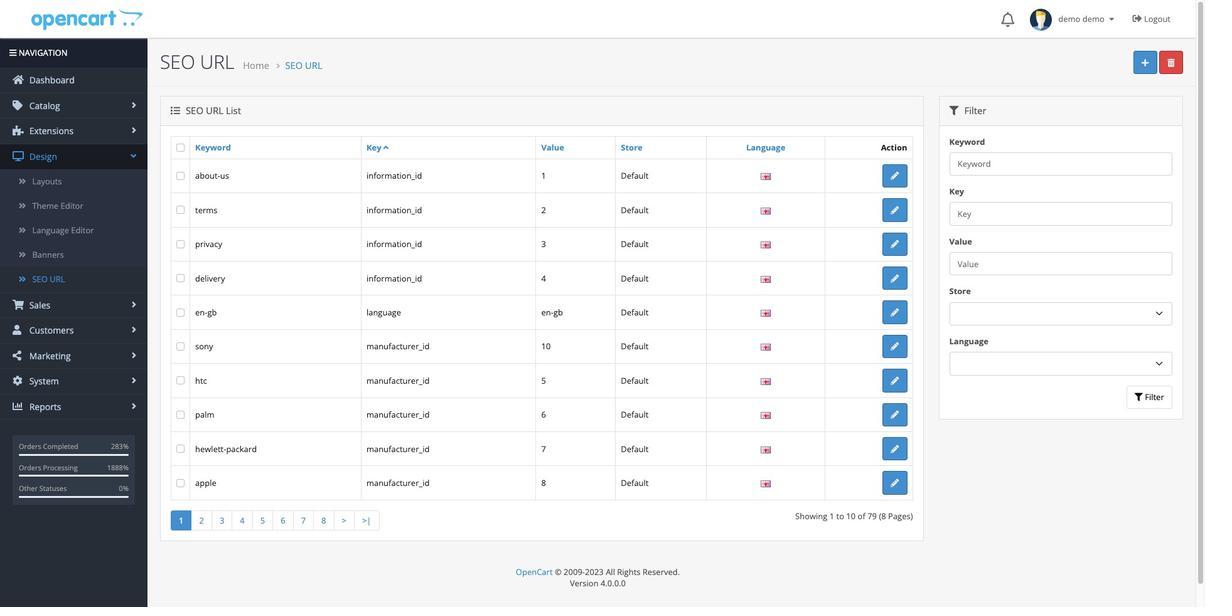 Task type: vqa. For each thing, say whether or not it's contained in the screenshot.
job on the top of page
no



Task type: describe. For each thing, give the bounding box(es) containing it.
extensions link
[[0, 119, 148, 144]]

htc
[[195, 375, 207, 387]]

theme editor link
[[0, 194, 148, 219]]

en gb image for 2
[[761, 208, 771, 215]]

store link
[[621, 142, 643, 153]]

1 vertical spatial 2
[[199, 516, 204, 527]]

language for language editor
[[32, 225, 69, 236]]

0 vertical spatial 4
[[542, 273, 546, 284]]

other statuses
[[19, 484, 67, 494]]

1 vertical spatial seo url link
[[0, 268, 148, 292]]

all
[[606, 567, 615, 578]]

sales
[[27, 299, 50, 311]]

en gb image for en-gb
[[761, 310, 771, 317]]

default for 10
[[621, 341, 649, 353]]

theme
[[32, 200, 59, 212]]

editor for language editor
[[71, 225, 94, 236]]

1 vertical spatial 8
[[322, 516, 326, 527]]

©
[[555, 567, 562, 578]]

orders for orders processing
[[19, 463, 41, 473]]

2 en- from the left
[[542, 307, 554, 318]]

4 link
[[232, 511, 253, 531]]

layouts
[[32, 176, 62, 187]]

edit image for 1
[[891, 172, 900, 181]]

1 vertical spatial 4
[[240, 516, 245, 527]]

system link
[[0, 369, 148, 394]]

0 vertical spatial 6
[[542, 410, 546, 421]]

Value text field
[[950, 252, 1173, 276]]

keyword link
[[195, 142, 231, 153]]

other
[[19, 484, 38, 494]]

(8
[[880, 511, 887, 522]]

information_id for 3
[[367, 239, 422, 250]]

default for 2
[[621, 205, 649, 216]]

0 horizontal spatial 6
[[281, 516, 286, 527]]

edit image for 2
[[891, 207, 900, 215]]

demo demo
[[1053, 13, 1107, 24]]

edit image for 6
[[891, 412, 900, 420]]

banners
[[32, 249, 64, 261]]

of
[[858, 511, 866, 522]]

puzzle piece image
[[13, 126, 24, 136]]

sign out alt image
[[1133, 14, 1143, 23]]

1 horizontal spatial seo url
[[160, 49, 235, 75]]

url right 'home'
[[305, 59, 323, 72]]

privacy
[[195, 239, 222, 250]]

0 vertical spatial 10
[[542, 341, 551, 353]]

customers
[[27, 325, 74, 337]]

apple
[[195, 478, 217, 489]]

6 link
[[273, 511, 294, 531]]

navigation
[[17, 47, 68, 58]]

manufacturer_id for 10
[[367, 341, 430, 353]]

information_id for 2
[[367, 205, 422, 216]]

1 horizontal spatial keyword
[[950, 136, 986, 147]]

en gb image for 6
[[761, 413, 771, 420]]

edit image for 10
[[891, 343, 900, 351]]

catalog
[[27, 100, 60, 112]]

delivery
[[195, 273, 225, 284]]

edit image for 4
[[891, 275, 900, 283]]

cog image
[[13, 376, 24, 386]]

url down the banners
[[50, 274, 65, 285]]

2 en-gb from the left
[[542, 307, 563, 318]]

action
[[882, 142, 908, 153]]

demo demo link
[[1024, 0, 1124, 38]]

design
[[27, 151, 57, 163]]

1 horizontal spatial 5
[[542, 375, 546, 387]]

marketing link
[[0, 344, 148, 369]]

language
[[367, 307, 401, 318]]

statuses
[[39, 484, 67, 494]]

hewlett-
[[195, 444, 226, 455]]

completed
[[43, 442, 78, 452]]

information_id for 1
[[367, 170, 422, 182]]

1888%
[[107, 463, 129, 473]]

1 vertical spatial 3
[[220, 516, 224, 527]]

bars image
[[9, 49, 17, 57]]

opencart link
[[516, 567, 553, 578]]

2 link
[[191, 511, 212, 531]]

orders processing
[[19, 463, 78, 473]]

>|
[[362, 516, 372, 527]]

0 vertical spatial 3
[[542, 239, 546, 250]]

design link
[[0, 144, 148, 169]]

shopping cart image
[[13, 300, 24, 310]]

1 vertical spatial 10
[[847, 511, 856, 522]]

language editor link
[[0, 219, 148, 243]]

1 horizontal spatial 8
[[542, 478, 546, 489]]

manufacturer_id for 6
[[367, 410, 430, 421]]

tag image
[[13, 100, 24, 110]]

packard
[[226, 444, 257, 455]]

url left home link
[[200, 49, 235, 75]]

default for 3
[[621, 239, 649, 250]]

edit image for 3
[[891, 241, 900, 249]]

chart bar image
[[13, 402, 24, 412]]

reports link
[[0, 395, 148, 420]]

default for 7
[[621, 444, 649, 455]]

version
[[570, 579, 599, 590]]

about-
[[195, 170, 220, 182]]

opencart © 2009-2023 all rights reserved. version 4.0.0.0
[[516, 567, 680, 590]]

4.0.0.0
[[601, 579, 626, 590]]

> link
[[334, 511, 355, 531]]

url left list on the left top of the page
[[206, 104, 224, 117]]

extensions
[[27, 125, 74, 137]]

language link
[[747, 142, 786, 153]]

0 vertical spatial 2
[[542, 205, 546, 216]]

Key text field
[[950, 202, 1173, 226]]

2023
[[585, 567, 604, 578]]

en gb image for 5
[[761, 379, 771, 386]]

Keyword text field
[[950, 152, 1173, 176]]

edit image for 5
[[891, 377, 900, 386]]

filter button
[[1127, 386, 1173, 409]]

desktop image
[[13, 151, 24, 161]]

2009-
[[564, 567, 585, 578]]

processing
[[43, 463, 78, 473]]

list
[[226, 104, 241, 117]]

filter image
[[1135, 394, 1144, 402]]

reserved.
[[643, 567, 680, 578]]

filter for filter image
[[1144, 392, 1165, 403]]

2 horizontal spatial language
[[950, 336, 989, 347]]

palm
[[195, 410, 214, 421]]

opencart
[[516, 567, 553, 578]]

editor for theme editor
[[61, 200, 83, 212]]



Task type: locate. For each thing, give the bounding box(es) containing it.
information_id for 4
[[367, 273, 422, 284]]

5 en gb image from the top
[[761, 413, 771, 420]]

0 vertical spatial 5
[[542, 375, 546, 387]]

79
[[868, 511, 877, 522]]

1 horizontal spatial value
[[950, 236, 973, 247]]

0 vertical spatial 8
[[542, 478, 546, 489]]

en-gb
[[195, 307, 217, 318], [542, 307, 563, 318]]

1 horizontal spatial seo url link
[[285, 59, 323, 72]]

0 horizontal spatial key
[[367, 142, 382, 153]]

default for 4
[[621, 273, 649, 284]]

1 vertical spatial 6
[[281, 516, 286, 527]]

0 vertical spatial filter
[[963, 104, 987, 117]]

1 manufacturer_id from the top
[[367, 341, 430, 353]]

marketing
[[27, 350, 71, 362]]

4 information_id from the top
[[367, 273, 422, 284]]

catalog link
[[0, 93, 148, 118]]

0 vertical spatial edit image
[[891, 172, 900, 181]]

1 horizontal spatial 7
[[542, 444, 546, 455]]

demo right demo demo image
[[1059, 13, 1081, 24]]

6 default from the top
[[621, 341, 649, 353]]

2 edit image from the top
[[891, 241, 900, 249]]

3 manufacturer_id from the top
[[367, 410, 430, 421]]

demo demo image
[[1031, 9, 1053, 31]]

1 information_id from the top
[[367, 170, 422, 182]]

keyword up about-us
[[195, 142, 231, 153]]

0 horizontal spatial seo url
[[32, 274, 65, 285]]

0 vertical spatial orders
[[19, 442, 41, 452]]

seo right 'home'
[[285, 59, 303, 72]]

en gb image for 4
[[761, 276, 771, 283]]

9 default from the top
[[621, 444, 649, 455]]

0 horizontal spatial 1
[[179, 516, 184, 527]]

1 default from the top
[[621, 170, 649, 182]]

default for 5
[[621, 375, 649, 387]]

1 horizontal spatial gb
[[554, 307, 563, 318]]

manufacturer_id for 8
[[367, 478, 430, 489]]

showing
[[796, 511, 828, 522]]

value link
[[542, 142, 565, 153]]

edit image
[[891, 172, 900, 181], [891, 446, 900, 454]]

keyword
[[950, 136, 986, 147], [195, 142, 231, 153]]

3 information_id from the top
[[367, 239, 422, 250]]

5 manufacturer_id from the top
[[367, 478, 430, 489]]

user image
[[13, 325, 24, 335]]

value
[[542, 142, 565, 153], [950, 236, 973, 247]]

1 vertical spatial 7
[[301, 516, 306, 527]]

1 vertical spatial editor
[[71, 225, 94, 236]]

2 manufacturer_id from the top
[[367, 375, 430, 387]]

gb
[[208, 307, 217, 318], [554, 307, 563, 318]]

10
[[542, 341, 551, 353], [847, 511, 856, 522]]

1 down value link
[[542, 170, 546, 182]]

0%
[[119, 484, 129, 494]]

1 left to
[[830, 511, 835, 522]]

0 vertical spatial key
[[367, 142, 382, 153]]

home
[[243, 59, 269, 72]]

3 en gb image from the top
[[761, 379, 771, 386]]

4 manufacturer_id from the top
[[367, 444, 430, 455]]

en gb image
[[761, 174, 771, 181], [761, 242, 771, 249], [761, 310, 771, 317], [761, 344, 771, 351], [761, 413, 771, 420]]

2 horizontal spatial seo url
[[285, 59, 323, 72]]

0 vertical spatial value
[[542, 142, 565, 153]]

sales link
[[0, 293, 148, 318]]

None checkbox
[[176, 172, 185, 180], [176, 206, 185, 214], [176, 240, 185, 249], [176, 275, 185, 283], [176, 309, 185, 317], [176, 343, 185, 351], [176, 377, 185, 385], [176, 411, 185, 419], [176, 445, 185, 454], [176, 480, 185, 488], [176, 172, 185, 180], [176, 206, 185, 214], [176, 240, 185, 249], [176, 275, 185, 283], [176, 309, 185, 317], [176, 343, 185, 351], [176, 377, 185, 385], [176, 411, 185, 419], [176, 445, 185, 454], [176, 480, 185, 488]]

seo url link up the sales link
[[0, 268, 148, 292]]

1 vertical spatial key
[[950, 186, 965, 197]]

1 en- from the left
[[195, 307, 208, 318]]

en gb image for 3
[[761, 242, 771, 249]]

4 default from the top
[[621, 273, 649, 284]]

0 horizontal spatial en-
[[195, 307, 208, 318]]

seo url up seo url list
[[160, 49, 235, 75]]

terms
[[195, 205, 218, 216]]

home image
[[13, 75, 24, 85]]

editor down layouts link
[[61, 200, 83, 212]]

list image
[[171, 106, 180, 116]]

demo left caret down icon
[[1083, 13, 1105, 24]]

en gb image
[[761, 208, 771, 215], [761, 276, 771, 283], [761, 379, 771, 386], [761, 447, 771, 454], [761, 481, 771, 488]]

filter image
[[950, 106, 959, 116]]

1 edit image from the top
[[891, 172, 900, 181]]

>| link
[[354, 511, 380, 531]]

editor down theme editor link at the left top of the page
[[71, 225, 94, 236]]

filter for filter icon
[[963, 104, 987, 117]]

1 vertical spatial value
[[950, 236, 973, 247]]

seo url list
[[183, 104, 241, 117]]

seo
[[160, 49, 195, 75], [285, 59, 303, 72], [186, 104, 204, 117], [32, 274, 48, 285]]

1 orders from the top
[[19, 442, 41, 452]]

0 horizontal spatial 3
[[220, 516, 224, 527]]

en gb image for 7
[[761, 447, 771, 454]]

8 link
[[313, 511, 334, 531]]

about-us
[[195, 170, 229, 182]]

caret down image
[[1107, 15, 1118, 23]]

language
[[747, 142, 786, 153], [32, 225, 69, 236], [950, 336, 989, 347]]

key link
[[367, 142, 389, 153]]

manufacturer_id for 5
[[367, 375, 430, 387]]

6 edit image from the top
[[891, 377, 900, 386]]

2
[[542, 205, 546, 216], [199, 516, 204, 527]]

8 edit image from the top
[[891, 480, 900, 488]]

orders completed
[[19, 442, 78, 452]]

2 vertical spatial language
[[950, 336, 989, 347]]

opencart image
[[30, 7, 143, 30]]

1 horizontal spatial demo
[[1083, 13, 1105, 24]]

customers link
[[0, 318, 148, 343]]

seo up "list" icon
[[160, 49, 195, 75]]

1 horizontal spatial 6
[[542, 410, 546, 421]]

3 en gb image from the top
[[761, 310, 771, 317]]

2 edit image from the top
[[891, 446, 900, 454]]

8
[[542, 478, 546, 489], [322, 516, 326, 527]]

2 demo from the left
[[1083, 13, 1105, 24]]

share alt image
[[13, 351, 24, 361]]

0 horizontal spatial en-gb
[[195, 307, 217, 318]]

add new image
[[1142, 59, 1150, 67]]

0 horizontal spatial 8
[[322, 516, 326, 527]]

seo url
[[160, 49, 235, 75], [285, 59, 323, 72], [32, 274, 65, 285]]

1 edit image from the top
[[891, 207, 900, 215]]

0 vertical spatial 7
[[542, 444, 546, 455]]

4 en gb image from the top
[[761, 447, 771, 454]]

1 horizontal spatial language
[[747, 142, 786, 153]]

7 edit image from the top
[[891, 412, 900, 420]]

seo url right 'home'
[[285, 59, 323, 72]]

keyword down filter icon
[[950, 136, 986, 147]]

4 en gb image from the top
[[761, 344, 771, 351]]

seo right "list" icon
[[186, 104, 204, 117]]

1 vertical spatial filter
[[1144, 392, 1165, 403]]

logout
[[1145, 13, 1171, 24]]

filter inside button
[[1144, 392, 1165, 403]]

1 horizontal spatial 3
[[542, 239, 546, 250]]

5
[[542, 375, 546, 387], [260, 516, 265, 527]]

None checkbox
[[176, 144, 185, 152]]

7
[[542, 444, 546, 455], [301, 516, 306, 527]]

0 horizontal spatial seo url link
[[0, 268, 148, 292]]

5 link
[[252, 511, 273, 531]]

1 horizontal spatial en-
[[542, 307, 554, 318]]

2 en gb image from the top
[[761, 276, 771, 283]]

system
[[27, 376, 59, 388]]

manufacturer_id for 7
[[367, 444, 430, 455]]

showing 1 to 10 of 79 (8 pages)
[[796, 511, 914, 522]]

editor
[[61, 200, 83, 212], [71, 225, 94, 236]]

default for 8
[[621, 478, 649, 489]]

1 en-gb from the left
[[195, 307, 217, 318]]

language inside language editor link
[[32, 225, 69, 236]]

10 default from the top
[[621, 478, 649, 489]]

5 default from the top
[[621, 307, 649, 318]]

us
[[220, 170, 229, 182]]

0 horizontal spatial filter
[[963, 104, 987, 117]]

en gb image for 8
[[761, 481, 771, 488]]

0 horizontal spatial 2
[[199, 516, 204, 527]]

0 horizontal spatial demo
[[1059, 13, 1081, 24]]

theme editor
[[32, 200, 83, 212]]

4 edit image from the top
[[891, 309, 900, 317]]

0 horizontal spatial 5
[[260, 516, 265, 527]]

1 en gb image from the top
[[761, 174, 771, 181]]

banners link
[[0, 243, 148, 268]]

orders for orders completed
[[19, 442, 41, 452]]

1 left '2' link
[[179, 516, 184, 527]]

0 vertical spatial store
[[621, 142, 643, 153]]

dashboard link
[[0, 68, 148, 93]]

1 horizontal spatial 4
[[542, 273, 546, 284]]

orders
[[19, 442, 41, 452], [19, 463, 41, 473]]

0 horizontal spatial keyword
[[195, 142, 231, 153]]

2 en gb image from the top
[[761, 242, 771, 249]]

5 en gb image from the top
[[761, 481, 771, 488]]

dashboard
[[27, 74, 75, 86]]

3 edit image from the top
[[891, 275, 900, 283]]

rights
[[618, 567, 641, 578]]

manufacturer_id
[[367, 341, 430, 353], [367, 375, 430, 387], [367, 410, 430, 421], [367, 444, 430, 455], [367, 478, 430, 489]]

0 horizontal spatial store
[[621, 142, 643, 153]]

2 orders from the top
[[19, 463, 41, 473]]

seo url link right 'home'
[[285, 59, 323, 72]]

3 default from the top
[[621, 239, 649, 250]]

4
[[542, 273, 546, 284], [240, 516, 245, 527]]

0 vertical spatial language
[[747, 142, 786, 153]]

6
[[542, 410, 546, 421], [281, 516, 286, 527]]

3 link
[[212, 511, 233, 531]]

1 vertical spatial orders
[[19, 463, 41, 473]]

sony
[[195, 341, 213, 353]]

0 horizontal spatial 10
[[542, 341, 551, 353]]

edit image for 7
[[891, 446, 900, 454]]

0 horizontal spatial value
[[542, 142, 565, 153]]

7 default from the top
[[621, 375, 649, 387]]

1 horizontal spatial filter
[[1144, 392, 1165, 403]]

seo up sales
[[32, 274, 48, 285]]

1 horizontal spatial 2
[[542, 205, 546, 216]]

1 horizontal spatial 10
[[847, 511, 856, 522]]

0 vertical spatial seo url link
[[285, 59, 323, 72]]

store
[[621, 142, 643, 153], [950, 286, 972, 297]]

language for 'language' link
[[747, 142, 786, 153]]

2 default from the top
[[621, 205, 649, 216]]

1 gb from the left
[[208, 307, 217, 318]]

1 demo from the left
[[1059, 13, 1081, 24]]

0 horizontal spatial gb
[[208, 307, 217, 318]]

layouts link
[[0, 169, 148, 194]]

orders up other
[[19, 463, 41, 473]]

bell image
[[1002, 12, 1015, 27]]

1 horizontal spatial 1
[[542, 170, 546, 182]]

7 link
[[293, 511, 314, 531]]

logout link
[[1124, 0, 1184, 38]]

seo url down the banners
[[32, 274, 65, 285]]

to
[[837, 511, 845, 522]]

key
[[367, 142, 382, 153], [950, 186, 965, 197]]

default for en-gb
[[621, 307, 649, 318]]

1 horizontal spatial store
[[950, 286, 972, 297]]

8 default from the top
[[621, 410, 649, 421]]

1 vertical spatial language
[[32, 225, 69, 236]]

1 vertical spatial edit image
[[891, 446, 900, 454]]

edit image
[[891, 207, 900, 215], [891, 241, 900, 249], [891, 275, 900, 283], [891, 309, 900, 317], [891, 343, 900, 351], [891, 377, 900, 386], [891, 412, 900, 420], [891, 480, 900, 488]]

default for 6
[[621, 410, 649, 421]]

0 vertical spatial editor
[[61, 200, 83, 212]]

en gb image for 10
[[761, 344, 771, 351]]

1 en gb image from the top
[[761, 208, 771, 215]]

5 edit image from the top
[[891, 343, 900, 351]]

orders up orders processing
[[19, 442, 41, 452]]

default for 1
[[621, 170, 649, 182]]

1 vertical spatial store
[[950, 286, 972, 297]]

2 horizontal spatial 1
[[830, 511, 835, 522]]

1 vertical spatial 5
[[260, 516, 265, 527]]

en gb image for 1
[[761, 174, 771, 181]]

reports
[[27, 401, 61, 413]]

language editor
[[32, 225, 94, 236]]

pages)
[[889, 511, 914, 522]]

seo url link
[[285, 59, 323, 72], [0, 268, 148, 292]]

283%
[[111, 442, 129, 452]]

hewlett-packard
[[195, 444, 257, 455]]

2 information_id from the top
[[367, 205, 422, 216]]

0 horizontal spatial 4
[[240, 516, 245, 527]]

>
[[342, 516, 347, 527]]

0 horizontal spatial language
[[32, 225, 69, 236]]

home link
[[243, 59, 269, 72]]

1 horizontal spatial key
[[950, 186, 965, 197]]

1 horizontal spatial en-gb
[[542, 307, 563, 318]]

edit image for 8
[[891, 480, 900, 488]]

edit image for en-gb
[[891, 309, 900, 317]]

2 gb from the left
[[554, 307, 563, 318]]

0 horizontal spatial 7
[[301, 516, 306, 527]]

delete image
[[1168, 59, 1176, 67]]



